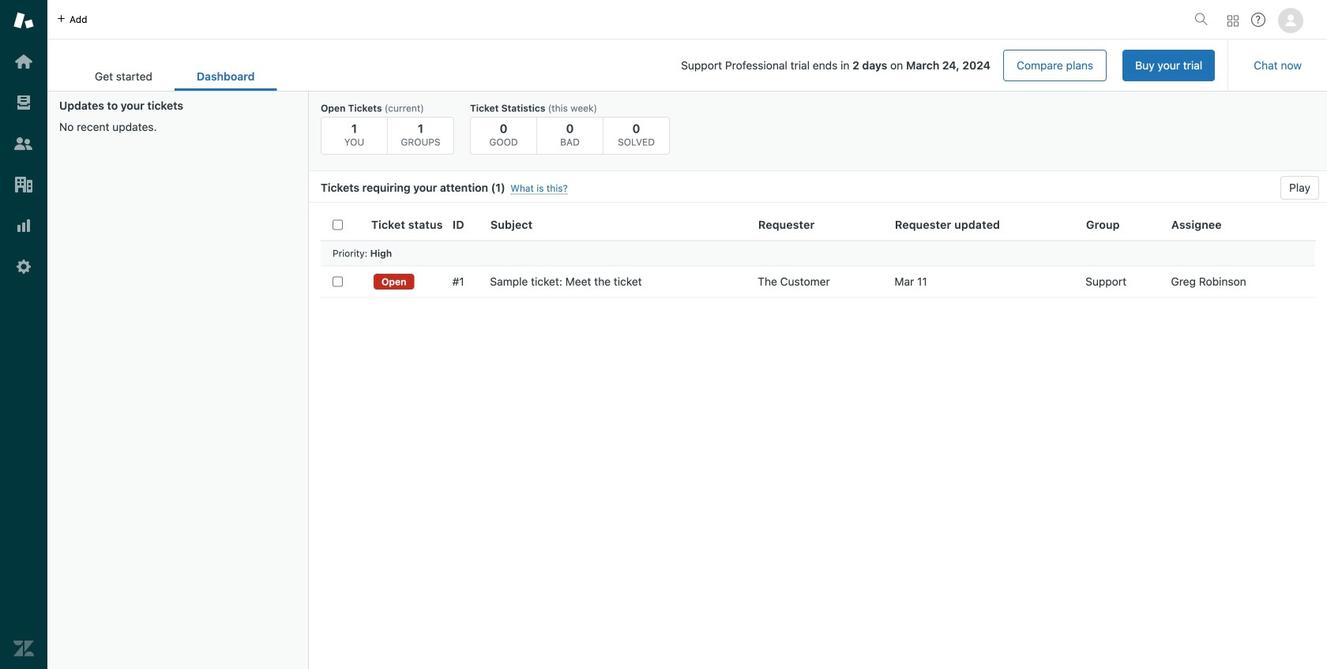 Task type: describe. For each thing, give the bounding box(es) containing it.
admin image
[[13, 257, 34, 277]]

customers image
[[13, 133, 34, 154]]

views image
[[13, 92, 34, 113]]

reporting image
[[13, 216, 34, 236]]

zendesk products image
[[1227, 15, 1239, 26]]

zendesk image
[[13, 639, 34, 660]]



Task type: vqa. For each thing, say whether or not it's contained in the screenshot.
Ticket Actions icon on the right of page
no



Task type: locate. For each thing, give the bounding box(es) containing it.
grid
[[309, 209, 1327, 670]]

main element
[[0, 0, 47, 670]]

get help image
[[1251, 13, 1265, 27]]

tab
[[73, 62, 175, 91]]

Select All Tickets checkbox
[[333, 220, 343, 230]]

None checkbox
[[333, 277, 343, 287]]

March 24, 2024 text field
[[906, 59, 991, 72]]

tab list
[[73, 62, 277, 91]]

organizations image
[[13, 175, 34, 195]]

zendesk support image
[[13, 10, 34, 31]]

get started image
[[13, 51, 34, 72]]



